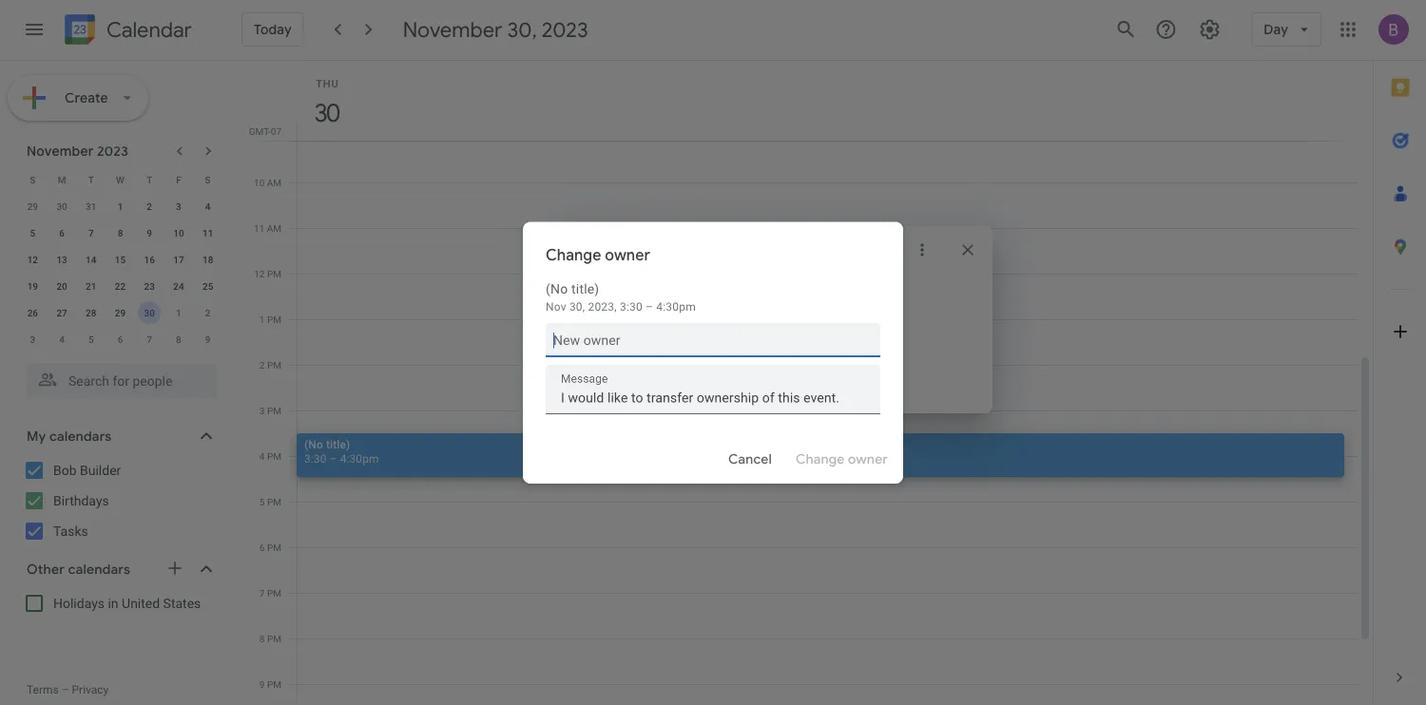 Task type: describe. For each thing, give the bounding box(es) containing it.
2 pm
[[259, 359, 281, 371]]

my calendars button
[[4, 421, 236, 452]]

9 for december 9 element
[[205, 334, 211, 345]]

december 8 element
[[167, 328, 190, 351]]

1 for 1 pm
[[259, 314, 265, 325]]

row containing 26
[[18, 300, 223, 326]]

28 element
[[80, 301, 102, 324]]

22
[[115, 281, 126, 292]]

before
[[703, 345, 742, 360]]

1 s from the left
[[30, 174, 36, 185]]

9 pm
[[259, 679, 281, 690]]

4:30pm inside the (no title) 3:30 – 4:30pm
[[340, 452, 379, 465]]

New owner text field
[[553, 323, 873, 357]]

other
[[27, 561, 65, 578]]

holidays
[[53, 596, 105, 611]]

3:30 inside (no title) nov 30, 2023, 3:30 – 4:30pm
[[620, 300, 643, 314]]

2 t from the left
[[147, 174, 152, 185]]

cancel
[[728, 451, 772, 467]]

7 for 7 pm
[[259, 588, 265, 599]]

15
[[115, 254, 126, 265]]

19 element
[[21, 275, 44, 298]]

26
[[27, 307, 38, 319]]

31
[[86, 201, 96, 212]]

10 for 10 am
[[254, 177, 265, 188]]

10 element
[[167, 222, 190, 244]]

– inside the (no title) 3:30 – 4:30pm
[[330, 452, 337, 465]]

(no title) 3:30 – 4:30pm
[[304, 438, 379, 465]]

pm for 9 pm
[[267, 679, 281, 690]]

– right terms
[[61, 684, 69, 697]]

pm for 3 pm
[[267, 405, 281, 416]]

holidays in united states
[[53, 596, 201, 611]]

1 horizontal spatial builder
[[659, 375, 701, 391]]

builder inside my calendars list
[[80, 463, 121, 478]]

18 element
[[196, 248, 219, 271]]

8 for december 8 element
[[176, 334, 181, 345]]

november 2023 grid
[[18, 166, 223, 353]]

october 30 element
[[50, 195, 73, 218]]

change owner dialog
[[523, 222, 903, 484]]

calendar element
[[61, 10, 192, 52]]

24
[[173, 281, 184, 292]]

calendars for other calendars
[[68, 561, 130, 578]]

1 pm
[[259, 314, 281, 325]]

other calendars
[[27, 561, 130, 578]]

2 for the "december 2" element
[[205, 307, 211, 319]]

5 for the december 5 element
[[88, 334, 94, 345]]

grid containing (no title)
[[243, 61, 1373, 706]]

united
[[122, 596, 160, 611]]

november inside (no title) thursday, november 30 ⋅ 3:30 – 4:30pm
[[693, 304, 756, 319]]

3 for december 3 element
[[30, 334, 35, 345]]

row containing 3
[[18, 326, 223, 353]]

4:30pm inside (no title) thursday, november 30 ⋅ 3:30 – 4:30pm
[[838, 304, 884, 319]]

8 for 8 pm
[[259, 633, 265, 645]]

row containing 29
[[18, 193, 223, 220]]

row containing s
[[18, 166, 223, 193]]

27
[[56, 307, 67, 319]]

f
[[176, 174, 181, 185]]

0 vertical spatial 4
[[205, 201, 211, 212]]

30 cell
[[135, 300, 164, 326]]

I would like to transfer ownership of this event. text field
[[546, 387, 881, 410]]

cancel button
[[720, 436, 781, 482]]

(no title) thursday, november 30 ⋅ 3:30 – 4:30pm
[[631, 274, 884, 319]]

9 am
[[259, 131, 281, 143]]

4 for 4 pm
[[259, 451, 265, 462]]

30 minutes before
[[631, 345, 742, 360]]

19
[[27, 281, 38, 292]]

10 am
[[254, 177, 281, 188]]

12 for 12 pm
[[254, 268, 265, 280]]

22 element
[[109, 275, 132, 298]]

0 vertical spatial 2023
[[542, 16, 588, 43]]

am for 9 am
[[267, 131, 281, 143]]

m
[[58, 174, 66, 185]]

december 4 element
[[50, 328, 73, 351]]

pm for 5 pm
[[267, 496, 281, 508]]

15 element
[[109, 248, 132, 271]]

16 element
[[138, 248, 161, 271]]

11 am
[[254, 223, 281, 234]]

25
[[202, 281, 213, 292]]

today button
[[242, 12, 304, 47]]

(no for (no title) 3:30 – 4:30pm
[[304, 438, 323, 451]]

5 pm
[[259, 496, 281, 508]]

birthdays
[[53, 493, 109, 509]]

18
[[202, 254, 213, 265]]

0 vertical spatial 5
[[30, 227, 35, 239]]

9 for 9 pm
[[259, 679, 265, 690]]

9 up 16 element
[[147, 227, 152, 239]]

3:30 inside (no title) thursday, november 30 ⋅ 3:30 – 4:30pm
[[796, 304, 823, 319]]

0 horizontal spatial 2023
[[97, 143, 128, 159]]

1 for december 1 'element'
[[176, 307, 181, 319]]

7 for december 7 element
[[147, 334, 152, 345]]

23
[[144, 281, 155, 292]]

8 pm
[[259, 633, 281, 645]]

december 1 element
[[167, 301, 190, 324]]

october 31 element
[[80, 195, 102, 218]]

23 element
[[138, 275, 161, 298]]

1 t from the left
[[88, 174, 94, 185]]

20 element
[[50, 275, 73, 298]]

7 pm
[[259, 588, 281, 599]]

4:30pm inside (no title) nov 30, 2023, 3:30 – 4:30pm
[[656, 300, 696, 314]]

0 horizontal spatial 1
[[118, 201, 123, 212]]

6 pm
[[259, 542, 281, 553]]



Task type: vqa. For each thing, say whether or not it's contained in the screenshot.


Task type: locate. For each thing, give the bounding box(es) containing it.
(no up nov
[[546, 281, 568, 296]]

4:30pm right 4 pm
[[340, 452, 379, 465]]

10 up '17' on the left top
[[173, 227, 184, 239]]

4 up the 11 element
[[205, 201, 211, 212]]

2 vertical spatial november
[[693, 304, 756, 319]]

pm up 1 pm
[[267, 268, 281, 280]]

pm down 6 pm
[[267, 588, 281, 599]]

row up october 31 element
[[18, 166, 223, 193]]

8 up 15 element
[[118, 227, 123, 239]]

bob
[[631, 375, 655, 391], [53, 463, 77, 478]]

0 horizontal spatial title)
[[326, 438, 350, 451]]

1 vertical spatial 2023
[[97, 143, 128, 159]]

6 up 7 pm
[[259, 542, 265, 553]]

2 horizontal spatial 4:30pm
[[838, 304, 884, 319]]

12 up 19
[[27, 254, 38, 265]]

row up 22 element at the top left of page
[[18, 246, 223, 273]]

row down 22 element at the top left of page
[[18, 300, 223, 326]]

7 down 6 pm
[[259, 588, 265, 599]]

1 horizontal spatial 3:30
[[620, 300, 643, 314]]

november for november 30, 2023
[[403, 16, 502, 43]]

14
[[86, 254, 96, 265]]

support image
[[1155, 18, 1177, 41]]

5 row from the top
[[18, 273, 223, 300]]

am
[[267, 131, 281, 143], [267, 177, 281, 188], [267, 223, 281, 234]]

7 row from the top
[[18, 326, 223, 353]]

november 30, 2023
[[403, 16, 588, 43]]

12 pm
[[254, 268, 281, 280]]

7 down the 30 element
[[147, 334, 152, 345]]

1 horizontal spatial 2023
[[542, 16, 588, 43]]

8 up 9 pm
[[259, 633, 265, 645]]

title) inside (no title) thursday, november 30 ⋅ 3:30 – 4:30pm
[[671, 274, 715, 300]]

29 left the october 30 element
[[27, 201, 38, 212]]

terms – privacy
[[27, 684, 109, 697]]

0 horizontal spatial 12
[[27, 254, 38, 265]]

11 for 11
[[202, 227, 213, 239]]

1 pm from the top
[[267, 268, 281, 280]]

2 horizontal spatial 3
[[259, 405, 265, 416]]

29 for october 29 element
[[27, 201, 38, 212]]

3 row from the top
[[18, 220, 223, 246]]

terms link
[[27, 684, 59, 697]]

2 row from the top
[[18, 193, 223, 220]]

24 element
[[167, 275, 190, 298]]

0 horizontal spatial 11
[[202, 227, 213, 239]]

tab list
[[1374, 61, 1426, 651]]

minutes
[[650, 345, 699, 360]]

30 down m on the left
[[56, 201, 67, 212]]

28
[[86, 307, 96, 319]]

november for november 2023
[[27, 143, 94, 159]]

21 element
[[80, 275, 102, 298]]

1 vertical spatial builder
[[80, 463, 121, 478]]

3 for 3 pm
[[259, 405, 265, 416]]

2 horizontal spatial november
[[693, 304, 756, 319]]

row containing 5
[[18, 220, 223, 246]]

2 horizontal spatial 6
[[259, 542, 265, 553]]

27 element
[[50, 301, 73, 324]]

1 horizontal spatial november
[[403, 16, 502, 43]]

2 vertical spatial 2
[[259, 359, 265, 371]]

8
[[118, 227, 123, 239], [176, 334, 181, 345], [259, 633, 265, 645]]

0 vertical spatial 12
[[27, 254, 38, 265]]

2 for 2 pm
[[259, 359, 265, 371]]

2 horizontal spatial 7
[[259, 588, 265, 599]]

bob builder up "birthdays"
[[53, 463, 121, 478]]

december 9 element
[[196, 328, 219, 351]]

other calendars button
[[4, 554, 236, 585]]

0 horizontal spatial 6
[[59, 227, 65, 239]]

calendars up in
[[68, 561, 130, 578]]

3:30
[[620, 300, 643, 314], [796, 304, 823, 319], [304, 452, 327, 465]]

am up 12 pm
[[267, 223, 281, 234]]

row down w
[[18, 193, 223, 220]]

7 up 14 element
[[88, 227, 94, 239]]

pm up 9 pm
[[267, 633, 281, 645]]

row down '29' "element"
[[18, 326, 223, 353]]

(no
[[631, 274, 666, 300], [546, 281, 568, 296], [304, 438, 323, 451]]

9 down the "december 2" element
[[205, 334, 211, 345]]

row
[[18, 166, 223, 193], [18, 193, 223, 220], [18, 220, 223, 246], [18, 246, 223, 273], [18, 273, 223, 300], [18, 300, 223, 326], [18, 326, 223, 353]]

1 horizontal spatial 11
[[254, 223, 265, 234]]

bob down my calendars
[[53, 463, 77, 478]]

30 down 23
[[144, 307, 155, 319]]

0 horizontal spatial 3
[[30, 334, 35, 345]]

row containing 19
[[18, 273, 223, 300]]

2 down the 25 element
[[205, 307, 211, 319]]

11
[[254, 223, 265, 234], [202, 227, 213, 239]]

1 horizontal spatial 1
[[176, 307, 181, 319]]

10
[[254, 177, 265, 188], [173, 227, 184, 239]]

t left f
[[147, 174, 152, 185]]

title) for (no title) thursday, november 30 ⋅ 3:30 – 4:30pm
[[671, 274, 715, 300]]

0 horizontal spatial 4
[[59, 334, 65, 345]]

pm down 4 pm
[[267, 496, 281, 508]]

4 down 3 pm at the left
[[259, 451, 265, 462]]

0 vertical spatial 3
[[176, 201, 181, 212]]

12 inside grid
[[254, 268, 265, 280]]

october 29 element
[[21, 195, 44, 218]]

am for 10 am
[[267, 177, 281, 188]]

0 horizontal spatial 29
[[27, 201, 38, 212]]

2 vertical spatial 6
[[259, 542, 265, 553]]

0 horizontal spatial 3:30
[[304, 452, 327, 465]]

3 up 4 pm
[[259, 405, 265, 416]]

1 am from the top
[[267, 131, 281, 143]]

3 down f
[[176, 201, 181, 212]]

30 inside cell
[[144, 307, 155, 319]]

bob builder down minutes
[[631, 375, 701, 391]]

(no inside (no title) nov 30, 2023, 3:30 – 4:30pm
[[546, 281, 568, 296]]

gmt-07
[[249, 126, 281, 137]]

pm for 1 pm
[[267, 314, 281, 325]]

(no up thursday,
[[631, 274, 666, 300]]

7
[[88, 227, 94, 239], [147, 334, 152, 345], [259, 588, 265, 599]]

0 horizontal spatial 7
[[88, 227, 94, 239]]

30
[[56, 201, 67, 212], [760, 304, 775, 319], [144, 307, 155, 319], [631, 345, 647, 360]]

title) inside (no title) nov 30, 2023, 3:30 – 4:30pm
[[571, 281, 599, 296]]

5 up 12 element
[[30, 227, 35, 239]]

5 inside the december 5 element
[[88, 334, 94, 345]]

2 horizontal spatial 1
[[259, 314, 265, 325]]

title) for (no title) nov 30, 2023, 3:30 – 4:30pm
[[571, 281, 599, 296]]

10 pm from the top
[[267, 679, 281, 690]]

title) for (no title) 3:30 – 4:30pm
[[326, 438, 350, 451]]

4:30pm right ⋅
[[838, 304, 884, 319]]

8 inside grid
[[259, 633, 265, 645]]

1 vertical spatial 2
[[205, 307, 211, 319]]

0 vertical spatial 2
[[147, 201, 152, 212]]

6 row from the top
[[18, 300, 223, 326]]

30 for 30 minutes before
[[631, 345, 647, 360]]

1 horizontal spatial 29
[[115, 307, 126, 319]]

2 horizontal spatial 3:30
[[796, 304, 823, 319]]

6 for december 6 element
[[118, 334, 123, 345]]

main drawer image
[[23, 18, 46, 41]]

11 down 10 am
[[254, 223, 265, 234]]

3 down the '26' element
[[30, 334, 35, 345]]

calendars right my
[[49, 428, 112, 445]]

13
[[56, 254, 67, 265]]

my calendars list
[[4, 455, 236, 547]]

16
[[144, 254, 155, 265]]

1 horizontal spatial 8
[[176, 334, 181, 345]]

december 2 element
[[196, 301, 219, 324]]

1 down 12 pm
[[259, 314, 265, 325]]

pm for 8 pm
[[267, 633, 281, 645]]

26 element
[[21, 301, 44, 324]]

– inside (no title) thursday, november 30 ⋅ 3:30 – 4:30pm
[[826, 304, 835, 319]]

3:30 inside the (no title) 3:30 – 4:30pm
[[304, 452, 327, 465]]

pm for 4 pm
[[267, 451, 281, 462]]

30 left ⋅
[[760, 304, 775, 319]]

today
[[254, 21, 292, 38]]

0 vertical spatial builder
[[659, 375, 701, 391]]

30 for the 30 element
[[144, 307, 155, 319]]

1 horizontal spatial 5
[[88, 334, 94, 345]]

4:30pm up minutes
[[656, 300, 696, 314]]

row containing 12
[[18, 246, 223, 273]]

1 inside december 1 'element'
[[176, 307, 181, 319]]

1 vertical spatial 29
[[115, 307, 126, 319]]

december 5 element
[[80, 328, 102, 351]]

2023,
[[588, 300, 617, 314]]

pm for 12 pm
[[267, 268, 281, 280]]

1 horizontal spatial t
[[147, 174, 152, 185]]

0 horizontal spatial 10
[[173, 227, 184, 239]]

t up october 31 element
[[88, 174, 94, 185]]

–
[[646, 300, 653, 314], [826, 304, 835, 319], [330, 452, 337, 465], [61, 684, 69, 697]]

11 for 11 am
[[254, 223, 265, 234]]

10 up 11 am
[[254, 177, 265, 188]]

0 horizontal spatial 2
[[147, 201, 152, 212]]

2 horizontal spatial (no
[[631, 274, 666, 300]]

1 horizontal spatial 10
[[254, 177, 265, 188]]

0 vertical spatial november
[[403, 16, 502, 43]]

3 am from the top
[[267, 223, 281, 234]]

17 element
[[167, 248, 190, 271]]

– right 2023,
[[646, 300, 653, 314]]

2 up 16 element
[[147, 201, 152, 212]]

25 element
[[196, 275, 219, 298]]

0 horizontal spatial 8
[[118, 227, 123, 239]]

0 horizontal spatial t
[[88, 174, 94, 185]]

12 inside row
[[27, 254, 38, 265]]

calendar heading
[[103, 17, 192, 43]]

november 2023
[[27, 143, 128, 159]]

1
[[118, 201, 123, 212], [176, 307, 181, 319], [259, 314, 265, 325]]

pm down 3 pm at the left
[[267, 451, 281, 462]]

2 vertical spatial 3
[[259, 405, 265, 416]]

1 vertical spatial november
[[27, 143, 94, 159]]

terms
[[27, 684, 59, 697]]

1 down w
[[118, 201, 123, 212]]

pm up 7 pm
[[267, 542, 281, 553]]

am down the 9 am
[[267, 177, 281, 188]]

1 horizontal spatial s
[[205, 174, 211, 185]]

tasks
[[53, 523, 88, 539]]

1 horizontal spatial bob
[[631, 375, 655, 391]]

5 for 5 pm
[[259, 496, 265, 508]]

2 pm from the top
[[267, 314, 281, 325]]

december 3 element
[[21, 328, 44, 351]]

am up 10 am
[[267, 131, 281, 143]]

november
[[403, 16, 502, 43], [27, 143, 94, 159], [693, 304, 756, 319]]

1 horizontal spatial (no
[[546, 281, 568, 296]]

s up october 29 element
[[30, 174, 36, 185]]

⋅
[[782, 304, 789, 319]]

4 row from the top
[[18, 246, 223, 273]]

0 vertical spatial bob
[[631, 375, 655, 391]]

change owner
[[546, 245, 650, 264]]

1 horizontal spatial 30,
[[569, 300, 585, 314]]

december 7 element
[[138, 328, 161, 351]]

1 up december 8 element
[[176, 307, 181, 319]]

bob down minutes
[[631, 375, 655, 391]]

(no title) heading
[[631, 274, 715, 300]]

2 s from the left
[[205, 174, 211, 185]]

9 down 8 pm
[[259, 679, 265, 690]]

8 pm from the top
[[267, 588, 281, 599]]

1 vertical spatial 3
[[30, 334, 35, 345]]

row group
[[18, 193, 223, 353]]

0 horizontal spatial bob builder
[[53, 463, 121, 478]]

0 vertical spatial 6
[[59, 227, 65, 239]]

nov
[[546, 300, 566, 314]]

my
[[27, 428, 46, 445]]

1 vertical spatial calendars
[[68, 561, 130, 578]]

pm for 2 pm
[[267, 359, 281, 371]]

6 for 6 pm
[[259, 542, 265, 553]]

2
[[147, 201, 152, 212], [205, 307, 211, 319], [259, 359, 265, 371]]

12 for 12
[[27, 254, 38, 265]]

– right ⋅
[[826, 304, 835, 319]]

pm up 4 pm
[[267, 405, 281, 416]]

1 vertical spatial 10
[[173, 227, 184, 239]]

3 pm
[[259, 405, 281, 416]]

30 inside (no title) thursday, november 30 ⋅ 3:30 – 4:30pm
[[760, 304, 775, 319]]

(no title) nov 30, 2023, 3:30 – 4:30pm
[[546, 281, 696, 314]]

12
[[27, 254, 38, 265], [254, 268, 265, 280]]

2 down 1 pm
[[259, 359, 265, 371]]

3:30 right 2023,
[[620, 300, 643, 314]]

0 vertical spatial calendars
[[49, 428, 112, 445]]

1 horizontal spatial title)
[[571, 281, 599, 296]]

s right f
[[205, 174, 211, 185]]

0 horizontal spatial 4:30pm
[[340, 452, 379, 465]]

0 vertical spatial 30,
[[507, 16, 537, 43]]

1 vertical spatial 5
[[88, 334, 94, 345]]

0 vertical spatial 7
[[88, 227, 94, 239]]

3:30 right 4 pm
[[304, 452, 327, 465]]

6 pm from the top
[[267, 496, 281, 508]]

5 down 28 element
[[88, 334, 94, 345]]

– inside (no title) nov 30, 2023, 3:30 – 4:30pm
[[646, 300, 653, 314]]

2 horizontal spatial 5
[[259, 496, 265, 508]]

thursday,
[[631, 304, 690, 319]]

12 down 11 am
[[254, 268, 265, 280]]

change
[[546, 245, 601, 264]]

1 vertical spatial 8
[[176, 334, 181, 345]]

29 inside "element"
[[115, 307, 126, 319]]

0 vertical spatial 29
[[27, 201, 38, 212]]

1 horizontal spatial bob builder
[[631, 375, 701, 391]]

None search field
[[0, 357, 236, 398]]

11 element
[[196, 222, 219, 244]]

1 vertical spatial 6
[[118, 334, 123, 345]]

0 horizontal spatial builder
[[80, 463, 121, 478]]

bob inside my calendars list
[[53, 463, 77, 478]]

29 for '29' "element"
[[115, 307, 126, 319]]

0 horizontal spatial s
[[30, 174, 36, 185]]

(no for (no title) thursday, november 30 ⋅ 3:30 – 4:30pm
[[631, 274, 666, 300]]

6
[[59, 227, 65, 239], [118, 334, 123, 345], [259, 542, 265, 553]]

builder down minutes
[[659, 375, 701, 391]]

6 down '29' "element"
[[118, 334, 123, 345]]

10 inside "element"
[[173, 227, 184, 239]]

3 pm from the top
[[267, 359, 281, 371]]

calendars for my calendars
[[49, 428, 112, 445]]

1 vertical spatial 7
[[147, 334, 152, 345]]

9 pm from the top
[[267, 633, 281, 645]]

1 horizontal spatial 3
[[176, 201, 181, 212]]

11 up 18
[[202, 227, 213, 239]]

t
[[88, 174, 94, 185], [147, 174, 152, 185]]

1 row from the top
[[18, 166, 223, 193]]

30, inside (no title) nov 30, 2023, 3:30 – 4:30pm
[[569, 300, 585, 314]]

december 6 element
[[109, 328, 132, 351]]

row up '29' "element"
[[18, 273, 223, 300]]

3
[[176, 201, 181, 212], [30, 334, 35, 345], [259, 405, 265, 416]]

4 pm
[[259, 451, 281, 462]]

1 horizontal spatial 12
[[254, 268, 265, 280]]

9 left 07
[[259, 131, 265, 143]]

calendars
[[49, 428, 112, 445], [68, 561, 130, 578]]

7 pm from the top
[[267, 542, 281, 553]]

2 vertical spatial 4
[[259, 451, 265, 462]]

1 horizontal spatial 4:30pm
[[656, 300, 696, 314]]

0 horizontal spatial (no
[[304, 438, 323, 451]]

4 pm from the top
[[267, 405, 281, 416]]

0 horizontal spatial 5
[[30, 227, 35, 239]]

2 am from the top
[[267, 177, 281, 188]]

builder
[[659, 375, 701, 391], [80, 463, 121, 478]]

6 down the october 30 element
[[59, 227, 65, 239]]

12 element
[[21, 248, 44, 271]]

title) inside the (no title) 3:30 – 4:30pm
[[326, 438, 350, 451]]

29
[[27, 201, 38, 212], [115, 307, 126, 319]]

3:30 right ⋅
[[796, 304, 823, 319]]

gmt-
[[249, 126, 271, 137]]

privacy
[[72, 684, 109, 697]]

8 down december 1 'element'
[[176, 334, 181, 345]]

privacy link
[[72, 684, 109, 697]]

1 horizontal spatial 6
[[118, 334, 123, 345]]

0 vertical spatial 8
[[118, 227, 123, 239]]

2 vertical spatial 7
[[259, 588, 265, 599]]

(no right 4 pm
[[304, 438, 323, 451]]

pm
[[267, 268, 281, 280], [267, 314, 281, 325], [267, 359, 281, 371], [267, 405, 281, 416], [267, 451, 281, 462], [267, 496, 281, 508], [267, 542, 281, 553], [267, 588, 281, 599], [267, 633, 281, 645], [267, 679, 281, 690]]

states
[[163, 596, 201, 611]]

1 horizontal spatial 7
[[147, 334, 152, 345]]

21
[[86, 281, 96, 292]]

pm down 1 pm
[[267, 359, 281, 371]]

calendar
[[106, 17, 192, 43]]

1 vertical spatial am
[[267, 177, 281, 188]]

2 horizontal spatial 4
[[259, 451, 265, 462]]

0 horizontal spatial november
[[27, 143, 94, 159]]

0 vertical spatial bob builder
[[631, 375, 701, 391]]

0 vertical spatial am
[[267, 131, 281, 143]]

1 vertical spatial bob builder
[[53, 463, 121, 478]]

13 element
[[50, 248, 73, 271]]

pm for 6 pm
[[267, 542, 281, 553]]

row up 15 element
[[18, 220, 223, 246]]

29 down 22
[[115, 307, 126, 319]]

17
[[173, 254, 184, 265]]

w
[[116, 174, 124, 185]]

2 vertical spatial 8
[[259, 633, 265, 645]]

9 for 9 am
[[259, 131, 265, 143]]

(no inside (no title) thursday, november 30 ⋅ 3:30 – 4:30pm
[[631, 274, 666, 300]]

grid
[[243, 61, 1373, 706]]

4 down 27 element on the left of page
[[59, 334, 65, 345]]

1 vertical spatial 4
[[59, 334, 65, 345]]

11 inside row
[[202, 227, 213, 239]]

bob builder inside my calendars list
[[53, 463, 121, 478]]

pm for 7 pm
[[267, 588, 281, 599]]

title) right 4 pm
[[326, 438, 350, 451]]

0 horizontal spatial bob
[[53, 463, 77, 478]]

5 down 4 pm
[[259, 496, 265, 508]]

row group containing 29
[[18, 193, 223, 353]]

2023
[[542, 16, 588, 43], [97, 143, 128, 159]]

1 horizontal spatial 4
[[205, 201, 211, 212]]

2 horizontal spatial 2
[[259, 359, 265, 371]]

4:30pm
[[656, 300, 696, 314], [838, 304, 884, 319], [340, 452, 379, 465]]

14 element
[[80, 248, 102, 271]]

title)
[[671, 274, 715, 300], [571, 281, 599, 296], [326, 438, 350, 451]]

(no for (no title) nov 30, 2023, 3:30 – 4:30pm
[[546, 281, 568, 296]]

pm down 8 pm
[[267, 679, 281, 690]]

title) up thursday,
[[671, 274, 715, 300]]

5
[[30, 227, 35, 239], [88, 334, 94, 345], [259, 496, 265, 508]]

5 pm from the top
[[267, 451, 281, 462]]

pm up 2 pm
[[267, 314, 281, 325]]

30 left minutes
[[631, 345, 647, 360]]

30 element
[[138, 301, 161, 324]]

4 for december 4 element
[[59, 334, 65, 345]]

am for 11 am
[[267, 223, 281, 234]]

30 for the october 30 element
[[56, 201, 67, 212]]

30,
[[507, 16, 537, 43], [569, 300, 585, 314]]

9
[[259, 131, 265, 143], [147, 227, 152, 239], [205, 334, 211, 345], [259, 679, 265, 690]]

owner
[[605, 245, 650, 264]]

29 element
[[109, 301, 132, 324]]

2 vertical spatial 5
[[259, 496, 265, 508]]

1 horizontal spatial 2
[[205, 307, 211, 319]]

07
[[271, 126, 281, 137]]

my calendars
[[27, 428, 112, 445]]

1 vertical spatial 30,
[[569, 300, 585, 314]]

(no inside the (no title) 3:30 – 4:30pm
[[304, 438, 323, 451]]

builder up "birthdays"
[[80, 463, 121, 478]]

2 horizontal spatial title)
[[671, 274, 715, 300]]

column header
[[297, 61, 1358, 141]]

20
[[56, 281, 67, 292]]

in
[[108, 596, 118, 611]]

10 inside grid
[[254, 177, 265, 188]]

10 for 10
[[173, 227, 184, 239]]

bob builder
[[631, 375, 701, 391], [53, 463, 121, 478]]

– right 4 pm
[[330, 452, 337, 465]]

title) up 2023,
[[571, 281, 599, 296]]



